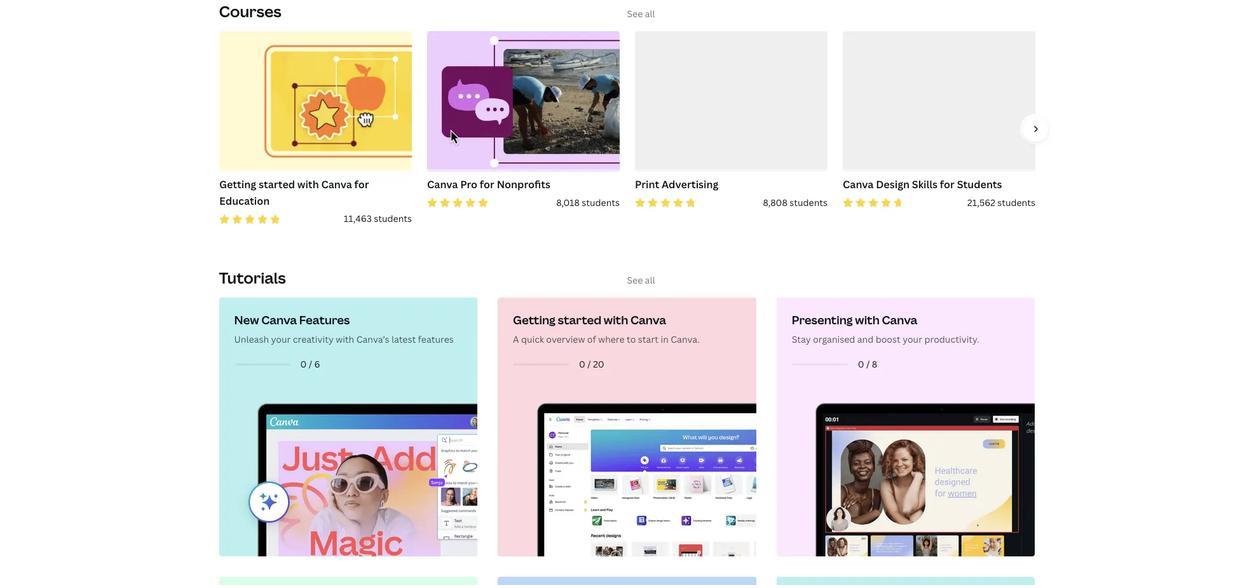 Task type: vqa. For each thing, say whether or not it's contained in the screenshot.


Task type: locate. For each thing, give the bounding box(es) containing it.
/ left 20
[[588, 358, 591, 370]]

1 see all link from the top
[[627, 8, 655, 20]]

students for getting started with canva for education
[[374, 213, 412, 225]]

0 vertical spatial getting
[[219, 178, 256, 192]]

started up of
[[558, 312, 602, 328]]

started
[[258, 178, 295, 192], [558, 312, 602, 328]]

canva right new
[[261, 312, 297, 328]]

2 horizontal spatial /
[[867, 358, 870, 370]]

2 see from the top
[[627, 274, 643, 286]]

getting
[[219, 178, 256, 192], [513, 312, 556, 328]]

0 left the 6
[[300, 358, 307, 370]]

0 horizontal spatial started
[[258, 178, 295, 192]]

2 horizontal spatial for
[[940, 178, 955, 192]]

started inside the getting started with canva for education
[[258, 178, 295, 192]]

pro
[[460, 178, 477, 192]]

tutorials link
[[219, 267, 286, 288]]

1 vertical spatial all
[[645, 274, 655, 286]]

1 vertical spatial getting
[[513, 312, 556, 328]]

1 horizontal spatial started
[[558, 312, 602, 328]]

0
[[300, 358, 307, 370], [579, 358, 586, 370], [858, 358, 865, 370]]

started inside the getting started with canva a quick overview of where to start in canva.
[[558, 312, 602, 328]]

0 vertical spatial see
[[627, 8, 643, 20]]

canva up the "start"
[[631, 312, 666, 328]]

students
[[582, 197, 620, 209], [790, 197, 828, 209], [998, 197, 1036, 209], [374, 213, 412, 225]]

0 for canva
[[300, 358, 307, 370]]

overview
[[546, 333, 585, 346]]

advertising
[[662, 178, 719, 192]]

students for canva pro for nonprofits
[[582, 197, 620, 209]]

0 vertical spatial started
[[258, 178, 295, 192]]

productivity.
[[925, 333, 980, 346]]

new
[[234, 312, 259, 328]]

1 horizontal spatial your
[[903, 333, 923, 346]]

1 vertical spatial see all link
[[627, 274, 655, 286]]

courses link
[[219, 1, 282, 22]]

education
[[219, 194, 269, 208]]

1 your from the left
[[271, 333, 291, 346]]

for up 11,463
[[354, 178, 369, 192]]

features
[[418, 333, 454, 346]]

started for quick
[[558, 312, 602, 328]]

tutorials
[[219, 267, 286, 288]]

your
[[271, 333, 291, 346], [903, 333, 923, 346]]

unleash
[[234, 333, 269, 346]]

a
[[513, 333, 519, 346]]

0 horizontal spatial getting
[[219, 178, 256, 192]]

2 horizontal spatial 0
[[858, 358, 865, 370]]

for right skills
[[940, 178, 955, 192]]

canva
[[321, 178, 352, 192], [427, 178, 458, 192], [843, 178, 874, 192], [261, 312, 297, 328], [631, 312, 666, 328], [882, 312, 918, 328]]

started up education
[[258, 178, 295, 192]]

with
[[297, 178, 319, 192], [604, 312, 628, 328], [856, 312, 880, 328], [336, 333, 354, 346]]

for
[[354, 178, 369, 192], [480, 178, 494, 192], [940, 178, 955, 192]]

1 / from the left
[[309, 358, 312, 370]]

tutorials new features image
[[223, 302, 478, 556]]

getting for quick
[[513, 312, 556, 328]]

0 / 8
[[858, 358, 878, 370]]

3 for from the left
[[940, 178, 955, 192]]

1 for from the left
[[354, 178, 369, 192]]

20
[[593, 358, 605, 370]]

2 all from the top
[[645, 274, 655, 286]]

getting up the quick
[[513, 312, 556, 328]]

students for canva design skills for students
[[998, 197, 1036, 209]]

0 horizontal spatial 0
[[300, 358, 307, 370]]

1 vertical spatial see
[[627, 274, 643, 286]]

1 see all from the top
[[627, 8, 655, 20]]

0 vertical spatial see all link
[[627, 8, 655, 20]]

0 left 8
[[858, 358, 865, 370]]

21,562 students
[[968, 197, 1036, 209]]

1 horizontal spatial for
[[480, 178, 494, 192]]

0 horizontal spatial your
[[271, 333, 291, 346]]

/
[[309, 358, 312, 370], [588, 358, 591, 370], [867, 358, 870, 370]]

2 / from the left
[[588, 358, 591, 370]]

0 for started
[[579, 358, 586, 370]]

for right pro
[[480, 178, 494, 192]]

students for print advertising
[[790, 197, 828, 209]]

1 vertical spatial see all
[[627, 274, 655, 286]]

see
[[627, 8, 643, 20], [627, 274, 643, 286]]

your right the unleash
[[271, 333, 291, 346]]

print advertising link
[[635, 177, 828, 196]]

1 horizontal spatial /
[[588, 358, 591, 370]]

0 left 20
[[579, 358, 586, 370]]

see all link
[[627, 8, 655, 20], [627, 274, 655, 286]]

0 vertical spatial all
[[645, 8, 655, 20]]

students right 11,463
[[374, 213, 412, 225]]

2 see all link from the top
[[627, 274, 655, 286]]

all
[[645, 8, 655, 20], [645, 274, 655, 286]]

3 0 from the left
[[858, 358, 865, 370]]

/ for canva
[[309, 358, 312, 370]]

students
[[957, 178, 1002, 192]]

your right boost
[[903, 333, 923, 346]]

1 all from the top
[[645, 8, 655, 20]]

see for courses
[[627, 8, 643, 20]]

canva up boost
[[882, 312, 918, 328]]

0 horizontal spatial /
[[309, 358, 312, 370]]

/ left the 6
[[309, 358, 312, 370]]

getting inside the getting started with canva for education
[[219, 178, 256, 192]]

1 horizontal spatial 0
[[579, 358, 586, 370]]

1 horizontal spatial getting
[[513, 312, 556, 328]]

new canva features unleash your creativity with canva's latest features
[[234, 312, 454, 346]]

1 vertical spatial started
[[558, 312, 602, 328]]

getting started with canva for education image
[[219, 31, 412, 172]]

canva's
[[357, 333, 390, 346]]

getting inside the getting started with canva a quick overview of where to start in canva.
[[513, 312, 556, 328]]

canva inside the getting started with canva a quick overview of where to start in canva.
[[631, 312, 666, 328]]

3 / from the left
[[867, 358, 870, 370]]

/ left 8
[[867, 358, 870, 370]]

2 your from the left
[[903, 333, 923, 346]]

see all for tutorials
[[627, 274, 655, 286]]

getting up education
[[219, 178, 256, 192]]

and
[[858, 333, 874, 346]]

creativity
[[293, 333, 334, 346]]

canva left the design
[[843, 178, 874, 192]]

students right 8,018
[[582, 197, 620, 209]]

2 0 from the left
[[579, 358, 586, 370]]

0 horizontal spatial for
[[354, 178, 369, 192]]

1 see from the top
[[627, 8, 643, 20]]

tutorials folders image
[[781, 302, 1035, 556]]

design
[[876, 178, 910, 192]]

6
[[314, 358, 320, 370]]

canva up 11,463
[[321, 178, 352, 192]]

students right "8,808"
[[790, 197, 828, 209]]

1 0 from the left
[[300, 358, 307, 370]]

students right 21,562
[[998, 197, 1036, 209]]

started for education
[[258, 178, 295, 192]]

canva pro for nonprofits image
[[427, 31, 620, 172]]

your inside new canva features unleash your creativity with canva's latest features
[[271, 333, 291, 346]]

21,562
[[968, 197, 995, 209]]

0 vertical spatial see all
[[627, 8, 655, 20]]

skills
[[912, 178, 938, 192]]

see all
[[627, 8, 655, 20], [627, 274, 655, 286]]

with inside the getting started with canva for education
[[297, 178, 319, 192]]

2 see all from the top
[[627, 274, 655, 286]]



Task type: describe. For each thing, give the bounding box(es) containing it.
presenting
[[792, 312, 853, 328]]

features
[[299, 312, 350, 328]]

/ for started
[[588, 358, 591, 370]]

organised
[[813, 333, 856, 346]]

tutorials getting started image
[[502, 302, 757, 556]]

with inside the getting started with canva a quick overview of where to start in canva.
[[604, 312, 628, 328]]

11,463
[[344, 213, 372, 225]]

8,808 students
[[763, 197, 828, 209]]

2 for from the left
[[480, 178, 494, 192]]

getting started with canva for education
[[219, 178, 369, 208]]

stay
[[792, 333, 811, 346]]

to
[[627, 333, 636, 346]]

boost
[[876, 333, 901, 346]]

courses
[[219, 1, 282, 22]]

8,018
[[556, 197, 580, 209]]

latest
[[392, 333, 416, 346]]

8,018 students
[[556, 197, 620, 209]]

canva pro for nonprofits link
[[427, 177, 620, 196]]

presenting with canva stay organised and boost your productivity.
[[792, 312, 980, 346]]

for inside the getting started with canva for education
[[354, 178, 369, 192]]

canva inside the getting started with canva for education
[[321, 178, 352, 192]]

print advertising
[[635, 178, 719, 192]]

quick
[[521, 333, 544, 346]]

all for tutorials
[[645, 274, 655, 286]]

canva inside new canva features unleash your creativity with canva's latest features
[[261, 312, 297, 328]]

canva.
[[671, 333, 700, 346]]

0 / 20
[[579, 358, 605, 370]]

your inside presenting with canva stay organised and boost your productivity.
[[903, 333, 923, 346]]

getting started with canva a quick overview of where to start in canva.
[[513, 312, 700, 346]]

canva inside presenting with canva stay organised and boost your productivity.
[[882, 312, 918, 328]]

8
[[872, 358, 878, 370]]

getting started with canva for education link
[[219, 177, 412, 212]]

where
[[599, 333, 625, 346]]

canva left pro
[[427, 178, 458, 192]]

in
[[661, 333, 669, 346]]

with inside new canva features unleash your creativity with canva's latest features
[[336, 333, 354, 346]]

see for tutorials
[[627, 274, 643, 286]]

11,463 students
[[344, 213, 412, 225]]

print
[[635, 178, 659, 192]]

see all for courses
[[627, 8, 655, 20]]

0 / 6
[[300, 358, 320, 370]]

0 for with
[[858, 358, 865, 370]]

see all link for tutorials
[[627, 274, 655, 286]]

8,808
[[763, 197, 787, 209]]

with inside presenting with canva stay organised and boost your productivity.
[[856, 312, 880, 328]]

canva design skills for students
[[843, 178, 1002, 192]]

/ for with
[[867, 358, 870, 370]]

canva design skills for students link
[[843, 177, 1036, 196]]

getting for education
[[219, 178, 256, 192]]

start
[[638, 333, 659, 346]]

see all link for courses
[[627, 8, 655, 20]]

nonprofits
[[497, 178, 550, 192]]

canva pro for nonprofits
[[427, 178, 550, 192]]

of
[[587, 333, 596, 346]]

all for courses
[[645, 8, 655, 20]]



